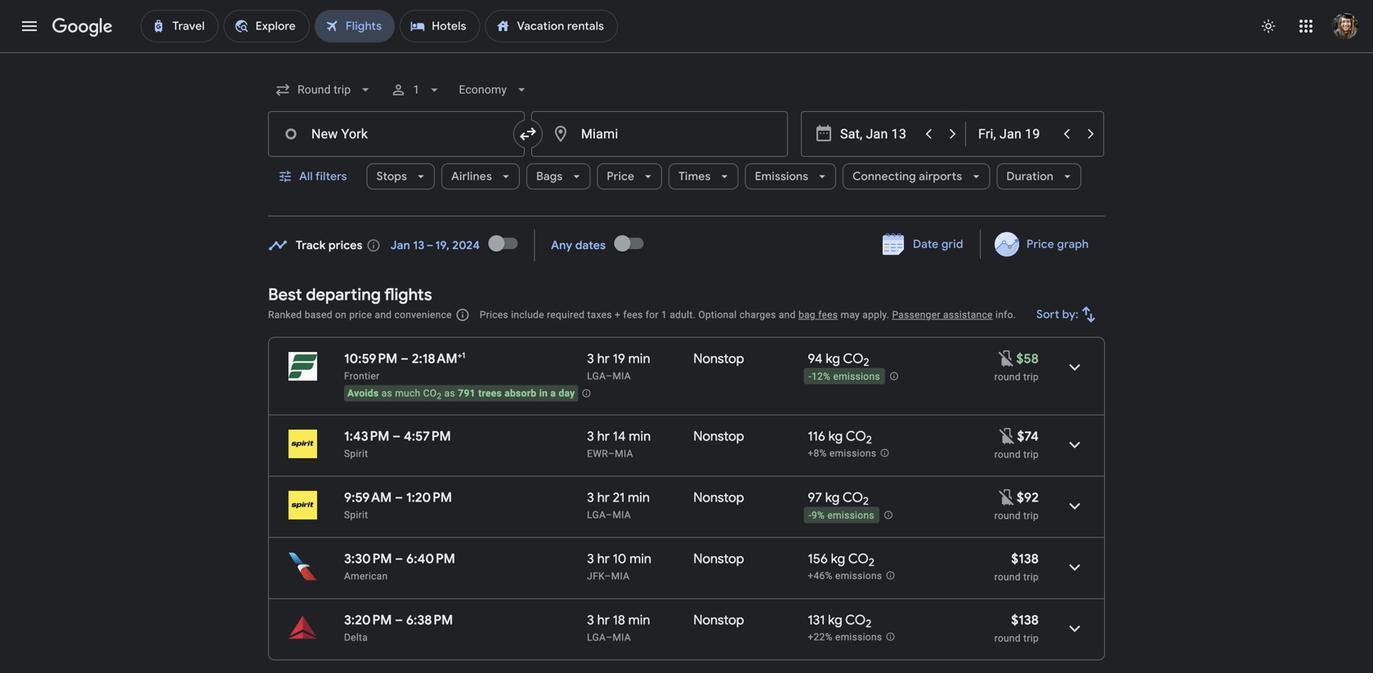 Task type: vqa. For each thing, say whether or not it's contained in the screenshot.
©2023
no



Task type: describe. For each thing, give the bounding box(es) containing it.
1:43 pm
[[344, 428, 389, 445]]

emissions down 94 kg co 2
[[833, 371, 880, 383]]

jan 13 – 19, 2024
[[391, 238, 480, 253]]

kg for 131
[[828, 612, 843, 629]]

131
[[808, 612, 825, 629]]

kg for 94
[[826, 351, 840, 367]]

times button
[[669, 157, 739, 196]]

bags
[[536, 169, 563, 184]]

$138 for 131
[[1011, 612, 1039, 629]]

bags button
[[526, 157, 590, 196]]

2 for 97
[[863, 495, 869, 509]]

leaves newark liberty international airport at 1:43 pm on saturday, january 13 and arrives at miami international airport at 4:57 pm on saturday, january 13. element
[[344, 428, 451, 445]]

nonstop flight. element for 3 hr 21 min
[[693, 490, 744, 509]]

swap origin and destination. image
[[518, 124, 538, 144]]

3 hr 14 min ewr – mia
[[587, 428, 651, 460]]

for
[[646, 309, 659, 321]]

mia for 19
[[613, 371, 631, 382]]

this price for this flight doesn't include overhead bin access. if you need a carry-on bag, use the bags filter to update prices. image
[[997, 488, 1017, 507]]

mia for 18
[[613, 632, 631, 644]]

92 US dollars text field
[[1017, 490, 1039, 506]]

this price for this flight doesn't include overhead bin access. if you need a carry-on bag, use the bags filter to update prices. image for $58
[[997, 349, 1016, 368]]

Departure time: 3:20 PM. text field
[[344, 612, 392, 629]]

trip for $92
[[1024, 510, 1039, 522]]

Arrival time: 6:40 PM. text field
[[406, 551, 455, 568]]

– inside 3 hr 10 min jfk – mia
[[605, 571, 611, 582]]

absorb
[[505, 388, 537, 399]]

date grid
[[913, 237, 964, 252]]

co inside avoids as much co 2 as 791 trees absorb in a day
[[423, 388, 437, 399]]

co for 116
[[846, 428, 866, 445]]

+46%
[[808, 571, 833, 582]]

+22% emissions
[[808, 632, 882, 643]]

$92
[[1017, 490, 1039, 506]]

connecting
[[853, 169, 916, 184]]

Departure text field
[[840, 112, 915, 156]]

2 for 116
[[866, 433, 872, 447]]

connecting airports
[[853, 169, 962, 184]]

nonstop for 3 hr 14 min
[[693, 428, 744, 445]]

116
[[808, 428, 825, 445]]

1 inside popup button
[[413, 83, 420, 96]]

3:20 pm
[[344, 612, 392, 629]]

all filters
[[299, 169, 347, 184]]

round for $92
[[994, 510, 1021, 522]]

filters
[[315, 169, 347, 184]]

mia for 10
[[611, 571, 630, 582]]

$74
[[1017, 428, 1039, 445]]

min for 3 hr 21 min
[[628, 490, 650, 506]]

co for 97
[[843, 490, 863, 506]]

flight details. leaves laguardia airport at 10:59 pm on saturday, january 13 and arrives at miami international airport at 2:18 am on sunday, january 14. image
[[1055, 348, 1094, 387]]

3:30 pm – 6:40 pm american
[[344, 551, 455, 582]]

– inside 3 hr 14 min ewr – mia
[[608, 448, 615, 460]]

total duration 3 hr 19 min. element
[[587, 351, 693, 370]]

price graph
[[1026, 237, 1089, 252]]

2 for 94
[[864, 356, 869, 370]]

– inside 3:20 pm – 6:38 pm delta
[[395, 612, 403, 629]]

kg for 116
[[829, 428, 843, 445]]

+46% emissions
[[808, 571, 882, 582]]

3 for 3 hr 10 min
[[587, 551, 594, 568]]

avoids as much co2 as 791 trees absorb in a day. learn more about this calculation. image
[[582, 389, 591, 398]]

prices
[[329, 238, 363, 253]]

emissions
[[755, 169, 808, 184]]

$58
[[1016, 351, 1039, 367]]

5 round from the top
[[994, 633, 1021, 645]]

none search field containing all filters
[[268, 70, 1105, 217]]

$138 for 156
[[1011, 551, 1039, 568]]

avoids as much co 2 as 791 trees absorb in a day
[[347, 388, 575, 401]]

leaves laguardia airport at 10:59 pm on saturday, january 13 and arrives at miami international airport at 2:18 am on sunday, january 14. element
[[344, 351, 465, 367]]

3 for 3 hr 14 min
[[587, 428, 594, 445]]

price for price
[[607, 169, 634, 184]]

taxes
[[587, 309, 612, 321]]

9:59 am
[[344, 490, 392, 506]]

2 fees from the left
[[818, 309, 838, 321]]

co for 94
[[843, 351, 864, 367]]

1 button
[[384, 70, 449, 110]]

on
[[335, 309, 347, 321]]

1 as from the left
[[381, 388, 392, 399]]

97 kg co 2
[[808, 490, 869, 509]]

sort
[[1037, 307, 1060, 322]]

delta
[[344, 632, 368, 644]]

assistance
[[943, 309, 993, 321]]

all
[[299, 169, 313, 184]]

1 fees from the left
[[623, 309, 643, 321]]

stops button
[[367, 157, 435, 196]]

flight details. leaves newark liberty international airport at 1:43 pm on saturday, january 13 and arrives at miami international airport at 4:57 pm on saturday, january 13. image
[[1055, 425, 1094, 465]]

by:
[[1062, 307, 1079, 322]]

emissions for 116
[[830, 448, 876, 460]]

1:20 pm
[[406, 490, 452, 506]]

10:59 pm
[[344, 351, 398, 367]]

hr for 19
[[597, 351, 610, 367]]

nonstop flight. element for 3 hr 14 min
[[693, 428, 744, 448]]

price button
[[597, 157, 662, 196]]

Departure time: 1:43 PM. text field
[[344, 428, 389, 445]]

1 inside the 10:59 pm – 2:18 am + 1
[[462, 351, 465, 361]]

+22%
[[808, 632, 833, 643]]

791
[[458, 388, 476, 399]]

+8% emissions
[[808, 448, 876, 460]]

min for 3 hr 18 min
[[628, 612, 650, 629]]

all filters button
[[268, 157, 360, 196]]

any dates
[[551, 238, 606, 253]]

learn more about ranking image
[[455, 308, 470, 322]]

4 trip from the top
[[1024, 572, 1039, 583]]

based
[[305, 309, 332, 321]]

mia for 14
[[615, 448, 633, 460]]

leaves laguardia airport at 3:20 pm on saturday, january 13 and arrives at miami international airport at 6:38 pm on saturday, january 13. element
[[344, 612, 453, 629]]

$138 round trip for 156
[[994, 551, 1039, 583]]

convenience
[[394, 309, 452, 321]]

hr for 14
[[597, 428, 610, 445]]

2 for 131
[[866, 617, 872, 631]]

4:57 pm
[[404, 428, 451, 445]]

trees
[[478, 388, 502, 399]]

emissions button
[[745, 157, 836, 196]]

total duration 3 hr 18 min. element
[[587, 612, 693, 631]]

stops
[[377, 169, 407, 184]]

13 – 19,
[[413, 238, 450, 253]]

sort by:
[[1037, 307, 1079, 322]]

any
[[551, 238, 572, 253]]

Return text field
[[978, 112, 1054, 156]]

grid
[[942, 237, 964, 252]]

min for 3 hr 14 min
[[629, 428, 651, 445]]

- for 97
[[809, 510, 812, 522]]

frontier
[[344, 371, 380, 382]]

a
[[551, 388, 556, 399]]

in
[[539, 388, 548, 399]]

3:20 pm – 6:38 pm delta
[[344, 612, 453, 644]]

6:38 pm
[[406, 612, 453, 629]]

date
[[913, 237, 939, 252]]

round trip for $58
[[994, 372, 1039, 383]]

graph
[[1057, 237, 1089, 252]]

156
[[808, 551, 828, 568]]

94
[[808, 351, 823, 367]]

best departing flights main content
[[268, 224, 1105, 674]]

14
[[613, 428, 626, 445]]

sort by: button
[[1030, 295, 1105, 334]]

date grid button
[[871, 230, 977, 259]]

2:18 am
[[412, 351, 457, 367]]

2 as from the left
[[444, 388, 455, 399]]

price graph button
[[984, 230, 1102, 259]]

required
[[547, 309, 585, 321]]

kg for 156
[[831, 551, 845, 568]]

bag fees button
[[799, 309, 838, 321]]

– inside 3 hr 19 min lga – mia
[[606, 371, 613, 382]]

nonstop for 3 hr 18 min
[[693, 612, 744, 629]]

flights
[[384, 284, 432, 305]]

total duration 3 hr 14 min. element
[[587, 428, 693, 448]]

2 for 156
[[869, 556, 875, 570]]



Task type: locate. For each thing, give the bounding box(es) containing it.
round for $74
[[994, 449, 1021, 461]]

1 spirit from the top
[[344, 448, 368, 460]]

5 nonstop flight. element from the top
[[693, 612, 744, 631]]

4 nonstop from the top
[[693, 551, 744, 568]]

2 hr from the top
[[597, 428, 610, 445]]

nonstop for 3 hr 21 min
[[693, 490, 744, 506]]

co for 156
[[848, 551, 869, 568]]

+8%
[[808, 448, 827, 460]]

flight details. leaves laguardia airport at 3:20 pm on saturday, january 13 and arrives at miami international airport at 6:38 pm on saturday, january 13. image
[[1055, 609, 1094, 649]]

2 trip from the top
[[1024, 449, 1039, 461]]

learn more about tracked prices image
[[366, 238, 381, 253]]

mia down 18
[[613, 632, 631, 644]]

– down total duration 3 hr 18 min. element
[[606, 632, 613, 644]]

emissions
[[833, 371, 880, 383], [830, 448, 876, 460], [828, 510, 874, 522], [835, 571, 882, 582], [835, 632, 882, 643]]

– left 6:38 pm on the bottom of page
[[395, 612, 403, 629]]

1 vertical spatial $138 round trip
[[994, 612, 1039, 645]]

1 3 from the top
[[587, 351, 594, 367]]

kg right 131
[[828, 612, 843, 629]]

nonstop flight. element
[[693, 351, 744, 370], [693, 428, 744, 448], [693, 490, 744, 509], [693, 551, 744, 570], [693, 612, 744, 631]]

– right 3:30 pm text field
[[395, 551, 403, 568]]

1 horizontal spatial and
[[779, 309, 796, 321]]

2 up +22% emissions
[[866, 617, 872, 631]]

156 kg co 2
[[808, 551, 875, 570]]

kg right 97
[[825, 490, 840, 506]]

4 round from the top
[[994, 572, 1021, 583]]

1 lga from the top
[[587, 371, 606, 382]]

3 for 3 hr 18 min
[[587, 612, 594, 629]]

Departure time: 10:59 PM. text field
[[344, 351, 398, 367]]

kg up the +46% emissions
[[831, 551, 845, 568]]

2 and from the left
[[779, 309, 796, 321]]

3:30 pm
[[344, 551, 392, 568]]

co up +22% emissions
[[845, 612, 866, 629]]

3 left 19
[[587, 351, 594, 367]]

hr
[[597, 351, 610, 367], [597, 428, 610, 445], [597, 490, 610, 506], [597, 551, 610, 568], [597, 612, 610, 629]]

prices include required taxes + fees for 1 adult. optional charges and bag fees may apply. passenger assistance
[[480, 309, 993, 321]]

kg inside the 116 kg co 2
[[829, 428, 843, 445]]

round down $138 text field
[[994, 633, 1021, 645]]

may
[[841, 309, 860, 321]]

nonstop flight. element for 3 hr 18 min
[[693, 612, 744, 631]]

co up +8% emissions
[[846, 428, 866, 445]]

hr inside 3 hr 14 min ewr – mia
[[597, 428, 610, 445]]

$138 round trip left flight details. leaves laguardia airport at 3:20 pm on saturday, january 13 and arrives at miami international airport at 6:38 pm on saturday, january 13. image
[[994, 612, 1039, 645]]

kg right 94
[[826, 351, 840, 367]]

1 horizontal spatial +
[[615, 309, 621, 321]]

Arrival time: 6:38 PM. text field
[[406, 612, 453, 629]]

as left 791
[[444, 388, 455, 399]]

5 trip from the top
[[1024, 633, 1039, 645]]

spirit inside 9:59 am – 1:20 pm spirit
[[344, 510, 368, 521]]

3 round from the top
[[994, 510, 1021, 522]]

ranked based on price and convenience
[[268, 309, 452, 321]]

5 nonstop from the top
[[693, 612, 744, 629]]

0 horizontal spatial as
[[381, 388, 392, 399]]

0 vertical spatial lga
[[587, 371, 606, 382]]

3
[[587, 351, 594, 367], [587, 428, 594, 445], [587, 490, 594, 506], [587, 551, 594, 568], [587, 612, 594, 629]]

jan
[[391, 238, 410, 253]]

2 inside 97 kg co 2
[[863, 495, 869, 509]]

mia inside 3 hr 21 min lga – mia
[[613, 510, 631, 521]]

jfk
[[587, 571, 605, 582]]

1 round from the top
[[994, 372, 1021, 383]]

trip for $74
[[1024, 449, 1039, 461]]

138 US dollars text field
[[1011, 551, 1039, 568]]

min inside 3 hr 21 min lga – mia
[[628, 490, 650, 506]]

main menu image
[[20, 16, 39, 36]]

- down 97
[[809, 510, 812, 522]]

1:43 pm – 4:57 pm spirit
[[344, 428, 451, 460]]

2 inside 131 kg co 2
[[866, 617, 872, 631]]

this price for this flight doesn't include overhead bin access. if you need a carry-on bag, use the bags filter to update prices. image
[[997, 349, 1016, 368], [998, 426, 1017, 446]]

and right price
[[375, 309, 392, 321]]

hr inside 3 hr 10 min jfk – mia
[[597, 551, 610, 568]]

loading results progress bar
[[0, 52, 1373, 56]]

kg inside 97 kg co 2
[[825, 490, 840, 506]]

-
[[809, 371, 812, 383], [809, 510, 812, 522]]

+ right taxes
[[615, 309, 621, 321]]

price inside popup button
[[607, 169, 634, 184]]

total duration 3 hr 10 min. element
[[587, 551, 693, 570]]

9:59 am – 1:20 pm spirit
[[344, 490, 452, 521]]

lga up avoids as much co2 as 791 trees absorb in a day. learn more about this calculation. icon on the left of page
[[587, 371, 606, 382]]

mia down 14
[[615, 448, 633, 460]]

ranked
[[268, 309, 302, 321]]

co up -9% emissions
[[843, 490, 863, 506]]

hr for 18
[[597, 612, 610, 629]]

0 vertical spatial this price for this flight doesn't include overhead bin access. if you need a carry-on bag, use the bags filter to update prices. image
[[997, 349, 1016, 368]]

fees left for
[[623, 309, 643, 321]]

0 vertical spatial price
[[607, 169, 634, 184]]

4 nonstop flight. element from the top
[[693, 551, 744, 570]]

round down the $58 text field
[[994, 372, 1021, 383]]

– down 14
[[608, 448, 615, 460]]

fees
[[623, 309, 643, 321], [818, 309, 838, 321]]

trip for $58
[[1024, 372, 1039, 383]]

1 vertical spatial price
[[1026, 237, 1054, 252]]

Departure time: 9:59 AM. text field
[[344, 490, 392, 506]]

passenger assistance button
[[892, 309, 993, 321]]

charges
[[740, 309, 776, 321]]

as
[[381, 388, 392, 399], [444, 388, 455, 399]]

97
[[808, 490, 822, 506]]

min right 18
[[628, 612, 650, 629]]

- down 94
[[809, 371, 812, 383]]

+ up 791
[[457, 351, 462, 361]]

mia inside 3 hr 19 min lga – mia
[[613, 371, 631, 382]]

2 inside avoids as much co 2 as 791 trees absorb in a day
[[437, 391, 442, 401]]

1 vertical spatial +
[[457, 351, 462, 361]]

2 $138 from the top
[[1011, 612, 1039, 629]]

leaves john f. kennedy international airport at 3:30 pm on saturday, january 13 and arrives at miami international airport at 6:40 pm on saturday, january 13. element
[[344, 551, 455, 568]]

74 US dollars text field
[[1017, 428, 1039, 445]]

and
[[375, 309, 392, 321], [779, 309, 796, 321]]

find the best price region
[[268, 224, 1105, 272]]

min for 3 hr 10 min
[[630, 551, 652, 568]]

bag
[[799, 309, 816, 321]]

1 nonstop flight. element from the top
[[693, 351, 744, 370]]

2 round trip from the top
[[994, 449, 1039, 461]]

1 horizontal spatial price
[[1026, 237, 1054, 252]]

kg up +8% emissions
[[829, 428, 843, 445]]

price for price graph
[[1026, 237, 1054, 252]]

trip down 92 us dollars text field
[[1024, 510, 1039, 522]]

1 trip from the top
[[1024, 372, 1039, 383]]

round trip for $74
[[994, 449, 1039, 461]]

co inside 131 kg co 2
[[845, 612, 866, 629]]

hr inside 3 hr 19 min lga – mia
[[597, 351, 610, 367]]

$138 round trip up $138 text field
[[994, 551, 1039, 583]]

$138 left flight details. leaves laguardia airport at 3:20 pm on saturday, january 13 and arrives at miami international airport at 6:38 pm on saturday, january 13. image
[[1011, 612, 1039, 629]]

hr left 18
[[597, 612, 610, 629]]

min right 19
[[628, 351, 650, 367]]

1 - from the top
[[809, 371, 812, 383]]

2 inside the 116 kg co 2
[[866, 433, 872, 447]]

Arrival time: 1:20 PM. text field
[[406, 490, 452, 506]]

lga for 3 hr 18 min
[[587, 632, 606, 644]]

mia down 10
[[611, 571, 630, 582]]

Arrival time: 4:57 PM. text field
[[404, 428, 451, 445]]

3 hr 18 min lga – mia
[[587, 612, 650, 644]]

kg inside 156 kg co 2
[[831, 551, 845, 568]]

3 for 3 hr 21 min
[[587, 490, 594, 506]]

$138 round trip
[[994, 551, 1039, 583], [994, 612, 1039, 645]]

$138 round trip for 131
[[994, 612, 1039, 645]]

round down this price for this flight doesn't include overhead bin access. if you need a carry-on bag, use the bags filter to update prices. icon
[[994, 510, 1021, 522]]

optional
[[698, 309, 737, 321]]

hr left 14
[[597, 428, 610, 445]]

$138 left flight details. leaves john f. kennedy international airport at 3:30 pm on saturday, january 13 and arrives at miami international airport at 6:40 pm on saturday, january 13. icon at the bottom right of the page
[[1011, 551, 1039, 568]]

lga for 3 hr 21 min
[[587, 510, 606, 521]]

min inside 3 hr 10 min jfk – mia
[[630, 551, 652, 568]]

1 vertical spatial 1
[[661, 309, 667, 321]]

connecting airports button
[[843, 157, 990, 196]]

3 inside 3 hr 19 min lga – mia
[[587, 351, 594, 367]]

emissions down 156 kg co 2
[[835, 571, 882, 582]]

co inside 94 kg co 2
[[843, 351, 864, 367]]

spirit down 1:43 pm
[[344, 448, 368, 460]]

10:59 pm – 2:18 am + 1
[[344, 351, 465, 367]]

0 vertical spatial +
[[615, 309, 621, 321]]

min inside 3 hr 14 min ewr – mia
[[629, 428, 651, 445]]

prices
[[480, 309, 508, 321]]

hr for 10
[[597, 551, 610, 568]]

1 nonstop from the top
[[693, 351, 744, 367]]

10
[[613, 551, 626, 568]]

trip down the $58 text field
[[1024, 372, 1039, 383]]

– inside '3 hr 18 min lga – mia'
[[606, 632, 613, 644]]

2 lga from the top
[[587, 510, 606, 521]]

3 hr from the top
[[597, 490, 610, 506]]

1 vertical spatial lga
[[587, 510, 606, 521]]

round trip down $74
[[994, 449, 1039, 461]]

lga for 3 hr 19 min
[[587, 371, 606, 382]]

avoids
[[347, 388, 379, 399]]

mia down 21
[[613, 510, 631, 521]]

co up the +46% emissions
[[848, 551, 869, 568]]

– inside 1:43 pm – 4:57 pm spirit
[[393, 428, 401, 445]]

hr left 10
[[597, 551, 610, 568]]

1 and from the left
[[375, 309, 392, 321]]

– left 1:20 pm
[[395, 490, 403, 506]]

kg
[[826, 351, 840, 367], [829, 428, 843, 445], [825, 490, 840, 506], [831, 551, 845, 568], [828, 612, 843, 629]]

5 hr from the top
[[597, 612, 610, 629]]

spirit for 9:59 am
[[344, 510, 368, 521]]

4 3 from the top
[[587, 551, 594, 568]]

3 nonstop from the top
[[693, 490, 744, 506]]

round
[[994, 372, 1021, 383], [994, 449, 1021, 461], [994, 510, 1021, 522], [994, 572, 1021, 583], [994, 633, 1021, 645]]

lga inside '3 hr 18 min lga – mia'
[[587, 632, 606, 644]]

3 nonstop flight. element from the top
[[693, 490, 744, 509]]

2 spirit from the top
[[344, 510, 368, 521]]

passenger
[[892, 309, 941, 321]]

hr inside '3 hr 18 min lga – mia'
[[597, 612, 610, 629]]

0 vertical spatial -
[[809, 371, 812, 383]]

mia for 21
[[613, 510, 631, 521]]

airlines button
[[441, 157, 520, 196]]

Departure time: 3:30 PM. text field
[[344, 551, 392, 568]]

21
[[613, 490, 625, 506]]

trip down 138 us dollars text field
[[1024, 572, 1039, 583]]

12%
[[812, 371, 831, 383]]

3 round trip from the top
[[994, 510, 1039, 522]]

- for 94
[[809, 371, 812, 383]]

3 left 18
[[587, 612, 594, 629]]

apply.
[[863, 309, 890, 321]]

min right 14
[[629, 428, 651, 445]]

2 inside 156 kg co 2
[[869, 556, 875, 570]]

co for 131
[[845, 612, 866, 629]]

flight details. leaves john f. kennedy international airport at 3:30 pm on saturday, january 13 and arrives at miami international airport at 6:40 pm on saturday, january 13. image
[[1055, 548, 1094, 587]]

1 hr from the top
[[597, 351, 610, 367]]

1 vertical spatial spirit
[[344, 510, 368, 521]]

– inside 9:59 am – 1:20 pm spirit
[[395, 490, 403, 506]]

min
[[628, 351, 650, 367], [629, 428, 651, 445], [628, 490, 650, 506], [630, 551, 652, 568], [628, 612, 650, 629]]

– inside 3:30 pm – 6:40 pm american
[[395, 551, 403, 568]]

2 left 791
[[437, 391, 442, 401]]

– down 'total duration 3 hr 21 min.' element
[[606, 510, 613, 521]]

4 hr from the top
[[597, 551, 610, 568]]

fees right bag
[[818, 309, 838, 321]]

2 horizontal spatial 1
[[661, 309, 667, 321]]

None text field
[[268, 111, 525, 157]]

nonstop flight. element for 3 hr 10 min
[[693, 551, 744, 570]]

spirit inside 1:43 pm – 4:57 pm spirit
[[344, 448, 368, 460]]

co right much
[[423, 388, 437, 399]]

0 horizontal spatial fees
[[623, 309, 643, 321]]

3 up ewr
[[587, 428, 594, 445]]

price
[[607, 169, 634, 184], [1026, 237, 1054, 252]]

ewr
[[587, 448, 608, 460]]

nonstop for 3 hr 19 min
[[693, 351, 744, 367]]

6:40 pm
[[406, 551, 455, 568]]

3 left 21
[[587, 490, 594, 506]]

emissions down 97 kg co 2
[[828, 510, 874, 522]]

mia inside 3 hr 10 min jfk – mia
[[611, 571, 630, 582]]

Arrival time: 2:18 AM on  Sunday, January 14. text field
[[412, 351, 465, 367]]

9%
[[812, 510, 825, 522]]

– down total duration 3 hr 19 min. element
[[606, 371, 613, 382]]

1 vertical spatial $138
[[1011, 612, 1039, 629]]

0 vertical spatial 1
[[413, 83, 420, 96]]

spirit
[[344, 448, 368, 460], [344, 510, 368, 521]]

include
[[511, 309, 544, 321]]

track
[[296, 238, 326, 253]]

2 up the +46% emissions
[[869, 556, 875, 570]]

1 horizontal spatial as
[[444, 388, 455, 399]]

2 vertical spatial 1
[[462, 351, 465, 361]]

round trip down the $58 text field
[[994, 372, 1039, 383]]

2 up -12% emissions
[[864, 356, 869, 370]]

price left graph at the right
[[1026, 237, 1054, 252]]

3 trip from the top
[[1024, 510, 1039, 522]]

1 $138 from the top
[[1011, 551, 1039, 568]]

2024
[[452, 238, 480, 253]]

as left much
[[381, 388, 392, 399]]

–
[[401, 351, 409, 367], [606, 371, 613, 382], [393, 428, 401, 445], [608, 448, 615, 460], [395, 490, 403, 506], [606, 510, 613, 521], [395, 551, 403, 568], [605, 571, 611, 582], [395, 612, 403, 629], [606, 632, 613, 644]]

2 inside 94 kg co 2
[[864, 356, 869, 370]]

min right 10
[[630, 551, 652, 568]]

price right 'bags' popup button
[[607, 169, 634, 184]]

– right "departure time: 1:43 pm." text box
[[393, 428, 401, 445]]

hr left 19
[[597, 351, 610, 367]]

flight details. leaves laguardia airport at 9:59 am on saturday, january 13 and arrives at miami international airport at 1:20 pm on saturday, january 13. image
[[1055, 487, 1094, 526]]

track prices
[[296, 238, 363, 253]]

round down $74
[[994, 449, 1021, 461]]

0 vertical spatial spirit
[[344, 448, 368, 460]]

0 horizontal spatial price
[[607, 169, 634, 184]]

1 vertical spatial round trip
[[994, 449, 1039, 461]]

emissions down the 116 kg co 2 on the right bottom of page
[[830, 448, 876, 460]]

None search field
[[268, 70, 1105, 217]]

trip down $74
[[1024, 449, 1039, 461]]

lga inside 3 hr 21 min lga – mia
[[587, 510, 606, 521]]

2 nonstop from the top
[[693, 428, 744, 445]]

best
[[268, 284, 302, 305]]

1 vertical spatial this price for this flight doesn't include overhead bin access. if you need a carry-on bag, use the bags filter to update prices. image
[[998, 426, 1017, 446]]

1 vertical spatial -
[[809, 510, 812, 522]]

3 lga from the top
[[587, 632, 606, 644]]

mia inside '3 hr 18 min lga – mia'
[[613, 632, 631, 644]]

None text field
[[531, 111, 788, 157]]

2 vertical spatial round trip
[[994, 510, 1039, 522]]

co inside 156 kg co 2
[[848, 551, 869, 568]]

-9% emissions
[[809, 510, 874, 522]]

leaves laguardia airport at 9:59 am on saturday, january 13 and arrives at miami international airport at 1:20 pm on saturday, january 13. element
[[344, 490, 452, 506]]

round trip
[[994, 372, 1039, 383], [994, 449, 1039, 461], [994, 510, 1039, 522]]

nonstop for 3 hr 10 min
[[693, 551, 744, 568]]

3 for 3 hr 19 min
[[587, 351, 594, 367]]

0 horizontal spatial and
[[375, 309, 392, 321]]

kg for 97
[[825, 490, 840, 506]]

0 horizontal spatial 1
[[413, 83, 420, 96]]

hr left 21
[[597, 490, 610, 506]]

138 US dollars text field
[[1011, 612, 1039, 629]]

min inside '3 hr 18 min lga – mia'
[[628, 612, 650, 629]]

min right 21
[[628, 490, 650, 506]]

2 3 from the top
[[587, 428, 594, 445]]

2 up +8% emissions
[[866, 433, 872, 447]]

2 up -9% emissions
[[863, 495, 869, 509]]

total duration 3 hr 21 min. element
[[587, 490, 693, 509]]

– down total duration 3 hr 10 min. element
[[605, 571, 611, 582]]

2 vertical spatial lga
[[587, 632, 606, 644]]

lga inside 3 hr 19 min lga – mia
[[587, 371, 606, 382]]

this price for this flight doesn't include overhead bin access. if you need a carry-on bag, use the bags filter to update prices. image for $74
[[998, 426, 1017, 446]]

5 3 from the top
[[587, 612, 594, 629]]

0 vertical spatial $138
[[1011, 551, 1039, 568]]

0 horizontal spatial +
[[457, 351, 462, 361]]

lga down 'total duration 3 hr 21 min.' element
[[587, 510, 606, 521]]

co inside 97 kg co 2
[[843, 490, 863, 506]]

spirit for 1:43 pm
[[344, 448, 368, 460]]

hr for 21
[[597, 490, 610, 506]]

19
[[613, 351, 625, 367]]

co inside the 116 kg co 2
[[846, 428, 866, 445]]

1 horizontal spatial fees
[[818, 309, 838, 321]]

0 vertical spatial $138 round trip
[[994, 551, 1039, 583]]

departing
[[306, 284, 381, 305]]

131 kg co 2
[[808, 612, 872, 631]]

round trip for $92
[[994, 510, 1039, 522]]

mia inside 3 hr 14 min ewr – mia
[[615, 448, 633, 460]]

spirit down the 9:59 am text field
[[344, 510, 368, 521]]

– inside 3 hr 21 min lga – mia
[[606, 510, 613, 521]]

nonstop flight. element for 3 hr 19 min
[[693, 351, 744, 370]]

+ inside the 10:59 pm – 2:18 am + 1
[[457, 351, 462, 361]]

price
[[349, 309, 372, 321]]

hr inside 3 hr 21 min lga – mia
[[597, 490, 610, 506]]

58 US dollars text field
[[1016, 351, 1039, 367]]

– left 2:18 am
[[401, 351, 409, 367]]

duration button
[[997, 157, 1081, 196]]

2 round from the top
[[994, 449, 1021, 461]]

None field
[[268, 75, 380, 105], [452, 75, 536, 105], [268, 75, 380, 105], [452, 75, 536, 105]]

2 $138 round trip from the top
[[994, 612, 1039, 645]]

best departing flights
[[268, 284, 432, 305]]

round down 138 us dollars text field
[[994, 572, 1021, 583]]

emissions for 131
[[835, 632, 882, 643]]

round trip down this price for this flight doesn't include overhead bin access. if you need a carry-on bag, use the bags filter to update prices. icon
[[994, 510, 1039, 522]]

0 vertical spatial round trip
[[994, 372, 1039, 383]]

-12% emissions
[[809, 371, 880, 383]]

mia down 19
[[613, 371, 631, 382]]

airports
[[919, 169, 962, 184]]

min inside 3 hr 19 min lga – mia
[[628, 351, 650, 367]]

trip
[[1024, 372, 1039, 383], [1024, 449, 1039, 461], [1024, 510, 1039, 522], [1024, 572, 1039, 583], [1024, 633, 1039, 645]]

3 inside 3 hr 14 min ewr – mia
[[587, 428, 594, 445]]

3 3 from the top
[[587, 490, 594, 506]]

3 inside '3 hr 18 min lga – mia'
[[587, 612, 594, 629]]

much
[[395, 388, 421, 399]]

2 nonstop flight. element from the top
[[693, 428, 744, 448]]

emissions down 131 kg co 2
[[835, 632, 882, 643]]

3 inside 3 hr 21 min lga – mia
[[587, 490, 594, 506]]

co up -12% emissions
[[843, 351, 864, 367]]

change appearance image
[[1249, 7, 1288, 46]]

1 round trip from the top
[[994, 372, 1039, 383]]

lga down total duration 3 hr 18 min. element
[[587, 632, 606, 644]]

emissions for 156
[[835, 571, 882, 582]]

94 kg co 2
[[808, 351, 869, 370]]

2 - from the top
[[809, 510, 812, 522]]

kg inside 94 kg co 2
[[826, 351, 840, 367]]

trip down $138 text field
[[1024, 633, 1039, 645]]

price inside button
[[1026, 237, 1054, 252]]

kg inside 131 kg co 2
[[828, 612, 843, 629]]

3 inside 3 hr 10 min jfk – mia
[[587, 551, 594, 568]]

min for 3 hr 19 min
[[628, 351, 650, 367]]

round for $58
[[994, 372, 1021, 383]]

1 horizontal spatial 1
[[462, 351, 465, 361]]

3 up the jfk
[[587, 551, 594, 568]]

and left bag
[[779, 309, 796, 321]]

1 $138 round trip from the top
[[994, 551, 1039, 583]]



